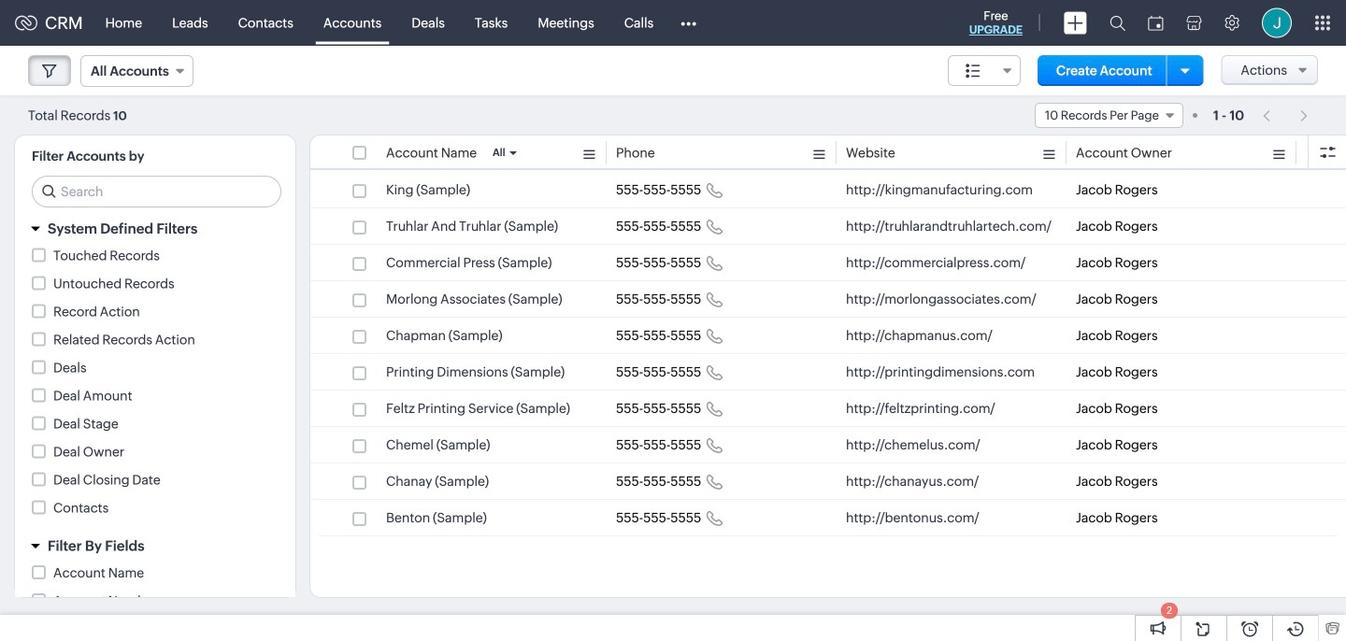 Task type: describe. For each thing, give the bounding box(es) containing it.
calendar image
[[1148, 15, 1164, 30]]

Other Modules field
[[669, 8, 709, 38]]

profile image
[[1262, 8, 1292, 38]]

size image
[[966, 63, 981, 79]]

create menu image
[[1064, 12, 1088, 34]]

Search text field
[[33, 177, 281, 207]]

profile element
[[1251, 0, 1304, 45]]



Task type: locate. For each thing, give the bounding box(es) containing it.
none field size
[[948, 55, 1021, 86]]

search image
[[1110, 15, 1126, 31]]

None field
[[80, 55, 193, 87], [948, 55, 1021, 86], [1035, 103, 1184, 128], [80, 55, 193, 87], [1035, 103, 1184, 128]]

search element
[[1099, 0, 1137, 46]]

row group
[[310, 172, 1347, 537]]

create menu element
[[1053, 0, 1099, 45]]

logo image
[[15, 15, 37, 30]]

navigation
[[1254, 102, 1318, 129]]



Task type: vqa. For each thing, say whether or not it's contained in the screenshot.
size field
yes



